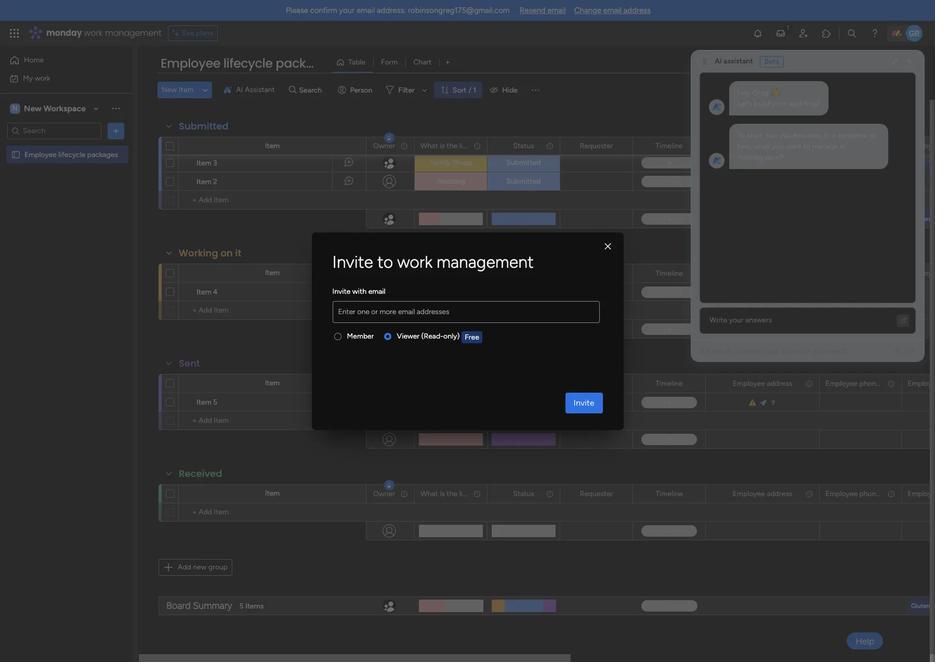 Task type: locate. For each thing, give the bounding box(es) containing it.
0 vertical spatial event?
[[471, 141, 493, 150]]

employee lifecycle packages inside list box
[[24, 150, 118, 159]]

1 vertical spatial new
[[24, 103, 42, 113]]

2
[[213, 177, 217, 186]]

0 vertical spatial lifecycle
[[224, 55, 273, 72]]

work right monday
[[84, 27, 103, 39]]

work inside button
[[35, 74, 51, 82]]

life
[[460, 141, 470, 150], [460, 269, 470, 278], [460, 489, 470, 498]]

address:
[[377, 6, 406, 15]]

help
[[856, 636, 875, 646]]

viewer (read-only)
[[397, 332, 460, 341]]

1 vertical spatial what is the life event? field
[[418, 268, 493, 279]]

Enter one or more email addresses text field
[[335, 302, 597, 322]]

1 horizontal spatial work
[[84, 27, 103, 39]]

work
[[84, 27, 103, 39], [35, 74, 51, 82], [398, 252, 433, 272]]

apps image
[[822, 28, 832, 38]]

new
[[162, 85, 177, 94], [24, 103, 42, 113]]

1 employee address from the top
[[733, 141, 793, 150]]

employe for 1st employe field from the bottom
[[908, 489, 936, 498]]

gluten
[[912, 215, 931, 222], [912, 602, 931, 610]]

is
[[440, 141, 445, 150], [440, 269, 445, 278], [440, 489, 445, 498]]

0 vertical spatial work
[[84, 27, 103, 39]]

address for employee address field for received
[[767, 489, 793, 498]]

the for column information icon for 3rd what is the life event? field from the top of the page
[[447, 489, 458, 498]]

3 life from the top
[[460, 489, 470, 498]]

2 employe from the top
[[908, 269, 936, 278]]

filter button
[[382, 82, 431, 98]]

1 horizontal spatial new
[[162, 85, 177, 94]]

Employee phone number field
[[824, 140, 908, 152], [824, 378, 908, 389], [824, 488, 908, 500]]

requester
[[580, 141, 614, 150], [580, 489, 614, 498]]

0 vertical spatial status field
[[511, 140, 537, 152]]

2 what from the top
[[421, 269, 438, 278]]

3 event? from the top
[[471, 489, 493, 498]]

1 vertical spatial employee lifecycle packages
[[24, 150, 118, 159]]

status field for received
[[511, 488, 537, 500]]

2 vertical spatial sort desc image
[[387, 482, 391, 489]]

0 vertical spatial packages
[[276, 55, 336, 72]]

Working on it field
[[176, 247, 244, 260]]

email right 'with'
[[369, 287, 386, 296]]

2 vertical spatial what is the life event? field
[[418, 488, 493, 500]]

resend email
[[520, 6, 566, 15]]

3 status field from the top
[[511, 488, 537, 500]]

0 vertical spatial requester
[[580, 141, 614, 150]]

work right "to"
[[398, 252, 433, 272]]

option
[[0, 145, 133, 147]]

viewer
[[397, 332, 420, 341]]

2 horizontal spatial work
[[398, 252, 433, 272]]

2 vertical spatial status
[[514, 489, 535, 498]]

3 the from the top
[[447, 489, 458, 498]]

work for monday
[[84, 27, 103, 39]]

Status field
[[511, 140, 537, 152], [511, 268, 537, 279], [511, 488, 537, 500]]

lifecycle inside list box
[[58, 150, 86, 159]]

1 horizontal spatial 5
[[240, 602, 244, 610]]

what is the life event? for third what is the life event? field from the bottom's column information icon
[[421, 141, 493, 150]]

address for employee address field related to sent
[[767, 379, 793, 388]]

1 horizontal spatial lifecycle
[[224, 55, 273, 72]]

ai logo image
[[224, 86, 232, 94]]

2 vertical spatial employee address field
[[731, 488, 796, 500]]

0 vertical spatial gluten
[[912, 215, 931, 222]]

5 items
[[240, 602, 264, 610]]

1 vertical spatial fr
[[932, 602, 936, 610]]

rocket image
[[761, 400, 768, 406]]

0 vertical spatial is
[[440, 141, 445, 150]]

2 employee address field from the top
[[731, 378, 796, 389]]

3
[[213, 159, 217, 168]]

phone for 3rd employee phone number field from the bottom of the page
[[860, 141, 881, 150]]

0 vertical spatial what is the life event?
[[421, 141, 493, 150]]

1 vertical spatial status field
[[511, 268, 537, 279]]

3 what is the life event? from the top
[[421, 489, 493, 498]]

owner field for 3rd "sort desc" "image" from the top
[[371, 488, 398, 500]]

4
[[213, 288, 218, 297]]

1 vertical spatial employee phone number
[[826, 379, 908, 388]]

Search field
[[297, 83, 328, 97]]

1 vertical spatial lifecycle
[[58, 150, 86, 159]]

submitted
[[179, 120, 229, 133], [507, 158, 541, 167], [507, 177, 541, 186]]

2 vertical spatial phone
[[860, 489, 881, 498]]

1 vertical spatial what is the life event?
[[421, 269, 493, 278]]

2 event? from the top
[[471, 269, 493, 278]]

ai assistant button
[[220, 82, 279, 98]]

item 2
[[197, 177, 217, 186]]

my work button
[[6, 70, 112, 87]]

2 vertical spatial employee phone number field
[[824, 488, 908, 500]]

status for received
[[514, 489, 535, 498]]

Employee address field
[[731, 140, 796, 152], [731, 378, 796, 389], [731, 488, 796, 500]]

2 vertical spatial what is the life event?
[[421, 489, 493, 498]]

member
[[347, 332, 374, 341]]

1 what is the life event? field from the top
[[418, 140, 493, 152]]

employee lifecycle packages
[[161, 55, 336, 72], [24, 150, 118, 159]]

0 horizontal spatial new
[[24, 103, 42, 113]]

employee for employee lifecycle packages field
[[161, 55, 221, 72]]

1 employee phone number from the top
[[826, 141, 908, 150]]

chart button
[[406, 54, 440, 71]]

2 owner field from the top
[[371, 268, 398, 279]]

employee for 3rd employee phone number field
[[826, 489, 858, 498]]

address
[[624, 6, 651, 15], [767, 141, 793, 150], [767, 379, 793, 388], [767, 489, 793, 498]]

owner
[[374, 141, 395, 150], [374, 269, 395, 278], [374, 489, 395, 498]]

employee lifecycle packages up ai assistant button
[[161, 55, 336, 72]]

2 vertical spatial invite
[[574, 398, 595, 408]]

0 vertical spatial fr
[[932, 215, 936, 222]]

lifecycle
[[224, 55, 273, 72], [58, 150, 86, 159]]

4 employe from the top
[[908, 489, 936, 498]]

packages inside field
[[276, 55, 336, 72]]

3 number from the top
[[883, 489, 908, 498]]

0 horizontal spatial lifecycle
[[58, 150, 86, 159]]

0 vertical spatial sort desc image
[[387, 134, 391, 142]]

see plans button
[[168, 25, 218, 41]]

1 horizontal spatial employee lifecycle packages
[[161, 55, 336, 72]]

1 vertical spatial sort desc image
[[387, 261, 391, 268]]

1 phone from the top
[[860, 141, 881, 150]]

2 life from the top
[[460, 269, 470, 278]]

0 vertical spatial employee lifecycle packages
[[161, 55, 336, 72]]

2 employee phone number from the top
[[826, 379, 908, 388]]

the for third what is the life event? field from the bottom's column information icon
[[447, 141, 458, 150]]

2 requester field from the top
[[578, 488, 616, 500]]

management
[[105, 27, 162, 39], [437, 252, 534, 272]]

1 vertical spatial status
[[514, 269, 535, 278]]

employee for employee address field related to sent
[[733, 379, 766, 388]]

1 employee phone number field from the top
[[824, 140, 908, 152]]

2 vertical spatial status field
[[511, 488, 537, 500]]

owner for second "sort desc" "image"
[[374, 269, 395, 278]]

2 vertical spatial employee address
[[733, 489, 793, 498]]

requester for 1st requester field from the bottom
[[580, 489, 614, 498]]

item 5
[[197, 398, 218, 407]]

2 vertical spatial owner
[[374, 489, 395, 498]]

0 vertical spatial owner
[[374, 141, 395, 150]]

Requester field
[[578, 140, 616, 152], [578, 488, 616, 500]]

invite
[[333, 252, 373, 272], [333, 287, 351, 296], [574, 398, 595, 408]]

1 what is the life event? from the top
[[421, 141, 493, 150]]

employee address
[[733, 141, 793, 150], [733, 379, 793, 388], [733, 489, 793, 498]]

2 vertical spatial number
[[883, 489, 908, 498]]

number
[[883, 141, 908, 150], [883, 379, 908, 388], [883, 489, 908, 498]]

sent
[[179, 357, 200, 370]]

with
[[353, 287, 367, 296]]

sort desc image
[[387, 134, 391, 142], [387, 261, 391, 268], [387, 482, 391, 489]]

0 vertical spatial owner field
[[371, 140, 398, 152]]

1 timeline from the top
[[656, 141, 683, 150]]

what for 3rd what is the life event? field from the top of the page
[[421, 489, 438, 498]]

column information image
[[401, 142, 409, 150], [546, 142, 555, 150], [806, 142, 814, 150], [888, 142, 896, 150], [401, 269, 409, 278], [806, 380, 814, 388], [888, 380, 896, 388], [888, 490, 896, 498]]

0 vertical spatial invite
[[333, 252, 373, 272]]

1 the from the top
[[447, 141, 458, 150]]

column information image
[[473, 142, 482, 150], [473, 269, 482, 278], [401, 490, 409, 498], [473, 490, 482, 498], [546, 490, 555, 498], [806, 490, 814, 498]]

employee phone number for second employee phone number field from the bottom
[[826, 379, 908, 388]]

1 horizontal spatial packages
[[276, 55, 336, 72]]

1 vertical spatial the
[[447, 269, 458, 278]]

person
[[350, 86, 373, 94]]

0 vertical spatial phone
[[860, 141, 881, 150]]

my
[[23, 74, 33, 82]]

employee phone number
[[826, 141, 908, 150], [826, 379, 908, 388], [826, 489, 908, 498]]

ai assistant
[[236, 85, 275, 94]]

0 horizontal spatial 5
[[213, 398, 218, 407]]

column information image for third what is the life event? field from the bottom
[[473, 142, 482, 150]]

1 requester field from the top
[[578, 140, 616, 152]]

employe
[[908, 141, 936, 150], [908, 269, 936, 278], [908, 379, 936, 388], [908, 489, 936, 498]]

Employe field
[[906, 140, 936, 152], [906, 268, 936, 279], [906, 378, 936, 389], [906, 488, 936, 500]]

2 vertical spatial owner field
[[371, 488, 398, 500]]

1 vertical spatial employee address
[[733, 379, 793, 388]]

0 vertical spatial status
[[514, 141, 535, 150]]

0 vertical spatial life
[[460, 141, 470, 150]]

invite inside invite button
[[574, 398, 595, 408]]

new for new workspace
[[24, 103, 42, 113]]

employee address for sent
[[733, 379, 793, 388]]

work right my on the top left
[[35, 74, 51, 82]]

owner field for third "sort desc" "image" from the bottom of the page
[[371, 140, 398, 152]]

free
[[465, 333, 480, 342]]

n
[[12, 104, 18, 113]]

timeline
[[656, 141, 683, 150], [656, 269, 683, 278], [656, 379, 683, 388], [656, 489, 683, 498]]

5
[[213, 398, 218, 407], [240, 602, 244, 610]]

1 event? from the top
[[471, 141, 493, 150]]

3 status from the top
[[514, 489, 535, 498]]

1 vertical spatial phone
[[860, 379, 881, 388]]

event? for column information icon corresponding to second what is the life event? field from the bottom of the page
[[471, 269, 493, 278]]

0 horizontal spatial employee lifecycle packages
[[24, 150, 118, 159]]

life for column information icon for 3rd what is the life event? field from the top of the page
[[460, 489, 470, 498]]

0 vertical spatial employee address
[[733, 141, 793, 150]]

1 vertical spatial gluten
[[912, 602, 931, 610]]

1 owner from the top
[[374, 141, 395, 150]]

arrow down image
[[419, 84, 431, 96]]

3 phone from the top
[[860, 489, 881, 498]]

resend
[[520, 6, 546, 15]]

1 employe from the top
[[908, 141, 936, 150]]

1 vertical spatial requester field
[[578, 488, 616, 500]]

ai
[[236, 85, 243, 94]]

what for second what is the life event? field from the bottom of the page
[[421, 269, 438, 278]]

email right your
[[357, 6, 375, 15]]

2 vertical spatial event?
[[471, 489, 493, 498]]

0 vertical spatial employee phone number field
[[824, 140, 908, 152]]

0 vertical spatial employee phone number
[[826, 141, 908, 150]]

status
[[514, 141, 535, 150], [514, 269, 535, 278], [514, 489, 535, 498]]

Timeline field
[[654, 140, 686, 152], [654, 268, 686, 279], [654, 378, 686, 389], [654, 488, 686, 500]]

2 vertical spatial life
[[460, 489, 470, 498]]

2 phone from the top
[[860, 379, 881, 388]]

event? for third what is the life event? field from the bottom's column information icon
[[471, 141, 493, 150]]

question image
[[772, 400, 777, 406]]

fr
[[932, 215, 936, 222], [932, 602, 936, 610]]

employee address for received
[[733, 489, 793, 498]]

new inside workspace selection element
[[24, 103, 42, 113]]

0 vertical spatial management
[[105, 27, 162, 39]]

2 vertical spatial what
[[421, 489, 438, 498]]

change
[[575, 6, 602, 15]]

2 gluten fr from the top
[[912, 602, 936, 610]]

employee
[[161, 55, 221, 72], [733, 141, 766, 150], [826, 141, 858, 150], [24, 150, 57, 159], [733, 379, 766, 388], [826, 379, 858, 388], [733, 489, 766, 498], [826, 489, 858, 498]]

phone for 3rd employee phone number field
[[860, 489, 881, 498]]

email
[[357, 6, 375, 15], [548, 6, 566, 15], [604, 6, 622, 15], [369, 287, 386, 296]]

2 status from the top
[[514, 269, 535, 278]]

is for 3rd what is the life event? field from the top of the page
[[440, 489, 445, 498]]

close image
[[605, 243, 612, 251]]

1 vertical spatial number
[[883, 379, 908, 388]]

lifecycle down search in workspace field at the left
[[58, 150, 86, 159]]

illness
[[453, 158, 473, 167]]

invite for invite
[[574, 398, 595, 408]]

new inside button
[[162, 85, 177, 94]]

What is the life event? field
[[418, 140, 493, 152], [418, 268, 493, 279], [418, 488, 493, 500]]

1 owner field from the top
[[371, 140, 398, 152]]

1 vertical spatial packages
[[87, 150, 118, 159]]

0 vertical spatial employee address field
[[731, 140, 796, 152]]

0 vertical spatial the
[[447, 141, 458, 150]]

4 timeline field from the top
[[654, 488, 686, 500]]

3 employee address from the top
[[733, 489, 793, 498]]

/
[[469, 86, 472, 94]]

lifecycle inside field
[[224, 55, 273, 72]]

table button
[[332, 54, 373, 71]]

2 employee address from the top
[[733, 379, 793, 388]]

1 vertical spatial owner field
[[371, 268, 398, 279]]

2 what is the life event? field from the top
[[418, 268, 493, 279]]

1 vertical spatial what
[[421, 269, 438, 278]]

1 vertical spatial management
[[437, 252, 534, 272]]

lifecycle up ai assistant button
[[224, 55, 273, 72]]

0 vertical spatial gluten fr
[[912, 215, 936, 222]]

employee inside list box
[[24, 150, 57, 159]]

invite to work management
[[333, 252, 534, 272]]

1
[[474, 86, 477, 94]]

add
[[178, 563, 191, 572]]

3 employee address field from the top
[[731, 488, 796, 500]]

is for third what is the life event? field from the bottom
[[440, 141, 445, 150]]

1 fr from the top
[[932, 215, 936, 222]]

1 vertical spatial life
[[460, 269, 470, 278]]

robinsongreg175@gmail.com
[[408, 6, 510, 15]]

0 vertical spatial submitted
[[179, 120, 229, 133]]

0 vertical spatial new
[[162, 85, 177, 94]]

3 owner field from the top
[[371, 488, 398, 500]]

1 what from the top
[[421, 141, 438, 150]]

1 vertical spatial invite
[[333, 287, 351, 296]]

phone for second employee phone number field from the bottom
[[860, 379, 881, 388]]

what is the life event? for column information icon for 3rd what is the life event? field from the top of the page
[[421, 489, 493, 498]]

inbox image
[[776, 28, 787, 38]]

1 vertical spatial owner
[[374, 269, 395, 278]]

1 vertical spatial is
[[440, 269, 445, 278]]

event?
[[471, 141, 493, 150], [471, 269, 493, 278], [471, 489, 493, 498]]

please
[[286, 6, 308, 15]]

2 employee phone number field from the top
[[824, 378, 908, 389]]

1 vertical spatial requester
[[580, 489, 614, 498]]

1 vertical spatial gluten fr
[[912, 602, 936, 610]]

3 owner from the top
[[374, 489, 395, 498]]

2 the from the top
[[447, 269, 458, 278]]

1 is from the top
[[440, 141, 445, 150]]

new left angle down image
[[162, 85, 177, 94]]

1 life from the top
[[460, 141, 470, 150]]

0 horizontal spatial work
[[35, 74, 51, 82]]

employe for first employe field from the top of the page
[[908, 141, 936, 150]]

1 vertical spatial employee address field
[[731, 378, 796, 389]]

3 is from the top
[[440, 489, 445, 498]]

new right n
[[24, 103, 42, 113]]

3 employe from the top
[[908, 379, 936, 388]]

4 employe field from the top
[[906, 488, 936, 500]]

resend email link
[[520, 6, 566, 15]]

2 vertical spatial is
[[440, 489, 445, 498]]

packages
[[276, 55, 336, 72], [87, 150, 118, 159]]

0 horizontal spatial packages
[[87, 150, 118, 159]]

item 3
[[197, 159, 217, 168]]

2 is from the top
[[440, 269, 445, 278]]

Search in workspace field
[[22, 125, 87, 137]]

2 what is the life event? from the top
[[421, 269, 493, 278]]

search everything image
[[847, 28, 858, 38]]

1 vertical spatial event?
[[471, 269, 493, 278]]

new item
[[162, 85, 194, 94]]

0 vertical spatial requester field
[[578, 140, 616, 152]]

Owner field
[[371, 140, 398, 152], [371, 268, 398, 279], [371, 488, 398, 500]]

1 vertical spatial work
[[35, 74, 51, 82]]

2 requester from the top
[[580, 489, 614, 498]]

employee lifecycle packages down search in workspace field at the left
[[24, 150, 118, 159]]

1 vertical spatial employee phone number field
[[824, 378, 908, 389]]

2 owner from the top
[[374, 269, 395, 278]]

help button
[[848, 633, 884, 650]]

2 status field from the top
[[511, 268, 537, 279]]

0 vertical spatial number
[[883, 141, 908, 150]]

1 requester from the top
[[580, 141, 614, 150]]

0 vertical spatial what
[[421, 141, 438, 150]]

board summary
[[166, 600, 232, 612]]

1 number from the top
[[883, 141, 908, 150]]

event? for column information icon for 3rd what is the life event? field from the top of the page
[[471, 489, 493, 498]]

address for third employee address field from the bottom of the page
[[767, 141, 793, 150]]

monday work management
[[46, 27, 162, 39]]

what for third what is the life event? field from the bottom
[[421, 141, 438, 150]]

2 vertical spatial the
[[447, 489, 458, 498]]

select product image
[[9, 28, 20, 38]]

4 timeline from the top
[[656, 489, 683, 498]]

employe for 3rd employe field from the bottom
[[908, 269, 936, 278]]

3 what from the top
[[421, 489, 438, 498]]

0 vertical spatial what is the life event? field
[[418, 140, 493, 152]]

3 what is the life event? field from the top
[[418, 488, 493, 500]]

2 vertical spatial employee phone number
[[826, 489, 908, 498]]

3 employee phone number from the top
[[826, 489, 908, 498]]



Task type: describe. For each thing, give the bounding box(es) containing it.
chart
[[414, 58, 432, 67]]

email right resend
[[548, 6, 566, 15]]

column information image for employee address field for received
[[806, 490, 814, 498]]

new for new item
[[162, 85, 177, 94]]

1 gluten from the top
[[912, 215, 931, 222]]

add new group
[[178, 563, 228, 572]]

submitted inside field
[[179, 120, 229, 133]]

to
[[378, 252, 393, 272]]

3 timeline from the top
[[656, 379, 683, 388]]

life for third what is the life event? field from the bottom's column information icon
[[460, 141, 470, 150]]

home
[[24, 56, 44, 65]]

public board image
[[11, 150, 21, 159]]

see plans
[[182, 29, 213, 37]]

1 sort desc image from the top
[[387, 134, 391, 142]]

employee lifecycle packages list box
[[0, 144, 133, 304]]

status for working on it
[[514, 269, 535, 278]]

life for column information icon corresponding to second what is the life event? field from the bottom of the page
[[460, 269, 470, 278]]

employee phone number for 3rd employee phone number field from the bottom of the page
[[826, 141, 908, 150]]

requester for first requester field from the top of the page
[[580, 141, 614, 150]]

sort
[[453, 86, 467, 94]]

1 vertical spatial 5
[[240, 602, 244, 610]]

email right change
[[604, 6, 622, 15]]

packages inside list box
[[87, 150, 118, 159]]

employee for 3rd employee phone number field from the bottom of the page
[[826, 141, 858, 150]]

please confirm your email address: robinsongreg175@gmail.com
[[286, 6, 510, 15]]

assistant
[[245, 85, 275, 94]]

item 4
[[197, 288, 218, 297]]

wedding
[[437, 177, 466, 186]]

status field for working on it
[[511, 268, 537, 279]]

employee address field for sent
[[731, 378, 796, 389]]

invite for invite to work management
[[333, 252, 373, 272]]

1 vertical spatial submitted
[[507, 158, 541, 167]]

received
[[179, 467, 222, 480]]

new item button
[[158, 82, 198, 98]]

1 gluten fr from the top
[[912, 215, 936, 222]]

Employee lifecycle packages field
[[158, 55, 336, 72]]

is for second what is the life event? field from the bottom of the page
[[440, 269, 445, 278]]

sort / 1
[[453, 86, 477, 94]]

new workspace
[[24, 103, 86, 113]]

on
[[221, 247, 233, 260]]

1 timeline field from the top
[[654, 140, 686, 152]]

group
[[209, 563, 228, 572]]

employee for employee address field for received
[[733, 489, 766, 498]]

0 vertical spatial 5
[[213, 398, 218, 407]]

Submitted field
[[176, 120, 231, 133]]

column information image for 3rd what is the life event? field from the top of the page
[[473, 490, 482, 498]]

table
[[349, 58, 366, 67]]

invite members image
[[799, 28, 809, 38]]

2 vertical spatial submitted
[[507, 177, 541, 186]]

confirm
[[310, 6, 337, 15]]

2 employe field from the top
[[906, 268, 936, 279]]

change email address link
[[575, 6, 651, 15]]

hide
[[503, 86, 518, 94]]

board
[[166, 600, 191, 612]]

1 image
[[784, 21, 793, 33]]

form button
[[373, 54, 406, 71]]

greg robinson image
[[907, 25, 923, 42]]

plans
[[196, 29, 213, 37]]

hide button
[[486, 82, 524, 98]]

items
[[246, 602, 264, 610]]

2 fr from the top
[[932, 602, 936, 610]]

ve
[[930, 159, 936, 166]]

working
[[179, 247, 218, 260]]

family illness
[[430, 158, 473, 167]]

your
[[339, 6, 355, 15]]

1 horizontal spatial management
[[437, 252, 534, 272]]

Received field
[[176, 467, 225, 481]]

angle down image
[[203, 86, 208, 94]]

monday
[[46, 27, 82, 39]]

new
[[193, 563, 207, 572]]

my work
[[23, 74, 51, 82]]

1 employee address field from the top
[[731, 140, 796, 152]]

change email address
[[575, 6, 651, 15]]

owner for third "sort desc" "image" from the bottom of the page
[[374, 141, 395, 150]]

invite with email
[[333, 287, 386, 296]]

family
[[430, 158, 451, 167]]

2 timeline field from the top
[[654, 268, 686, 279]]

employee lifecycle packages inside field
[[161, 55, 336, 72]]

Sent field
[[176, 357, 203, 370]]

owner field for second "sort desc" "image"
[[371, 268, 398, 279]]

notifications image
[[753, 28, 764, 38]]

3 employee phone number field from the top
[[824, 488, 908, 500]]

what is the life event? for column information icon corresponding to second what is the life event? field from the bottom of the page
[[421, 269, 493, 278]]

it
[[235, 247, 242, 260]]

summary
[[193, 600, 232, 612]]

item inside new item button
[[179, 85, 194, 94]]

only)
[[444, 332, 460, 341]]

workspace image
[[10, 103, 20, 114]]

3 timeline field from the top
[[654, 378, 686, 389]]

add new group button
[[159, 559, 233, 576]]

form
[[381, 58, 398, 67]]

v2 search image
[[289, 84, 297, 96]]

employee for third employee address field from the bottom of the page
[[733, 141, 766, 150]]

1 employe field from the top
[[906, 140, 936, 152]]

help image
[[870, 28, 881, 38]]

owner for 3rd "sort desc" "image" from the top
[[374, 489, 395, 498]]

employee phone number for 3rd employee phone number field
[[826, 489, 908, 498]]

see
[[182, 29, 194, 37]]

filter
[[399, 86, 415, 94]]

employee address field for received
[[731, 488, 796, 500]]

person button
[[334, 82, 379, 98]]

the for column information icon corresponding to second what is the life event? field from the bottom of the page
[[447, 269, 458, 278]]

3 sort desc image from the top
[[387, 482, 391, 489]]

column information image for second what is the life event? field from the bottom of the page
[[473, 269, 482, 278]]

work for my
[[35, 74, 51, 82]]

(read-
[[422, 332, 444, 341]]

add view image
[[446, 59, 450, 66]]

workspace
[[44, 103, 86, 113]]

2 gluten from the top
[[912, 602, 931, 610]]

invite for invite with email
[[333, 287, 351, 296]]

1 status from the top
[[514, 141, 535, 150]]

warning image
[[750, 400, 758, 406]]

2 number from the top
[[883, 379, 908, 388]]

home button
[[6, 52, 112, 69]]

3 employe field from the top
[[906, 378, 936, 389]]

employee for second employee phone number field from the bottom
[[826, 379, 858, 388]]

workspace selection element
[[10, 102, 87, 115]]

1 status field from the top
[[511, 140, 537, 152]]

employe for 3rd employe field from the top of the page
[[908, 379, 936, 388]]

2 sort desc image from the top
[[387, 261, 391, 268]]

invite button
[[566, 393, 603, 413]]

0 horizontal spatial management
[[105, 27, 162, 39]]

working on it
[[179, 247, 242, 260]]

2 timeline from the top
[[656, 269, 683, 278]]

2 vertical spatial work
[[398, 252, 433, 272]]



Task type: vqa. For each thing, say whether or not it's contained in the screenshot.
"1" image
yes



